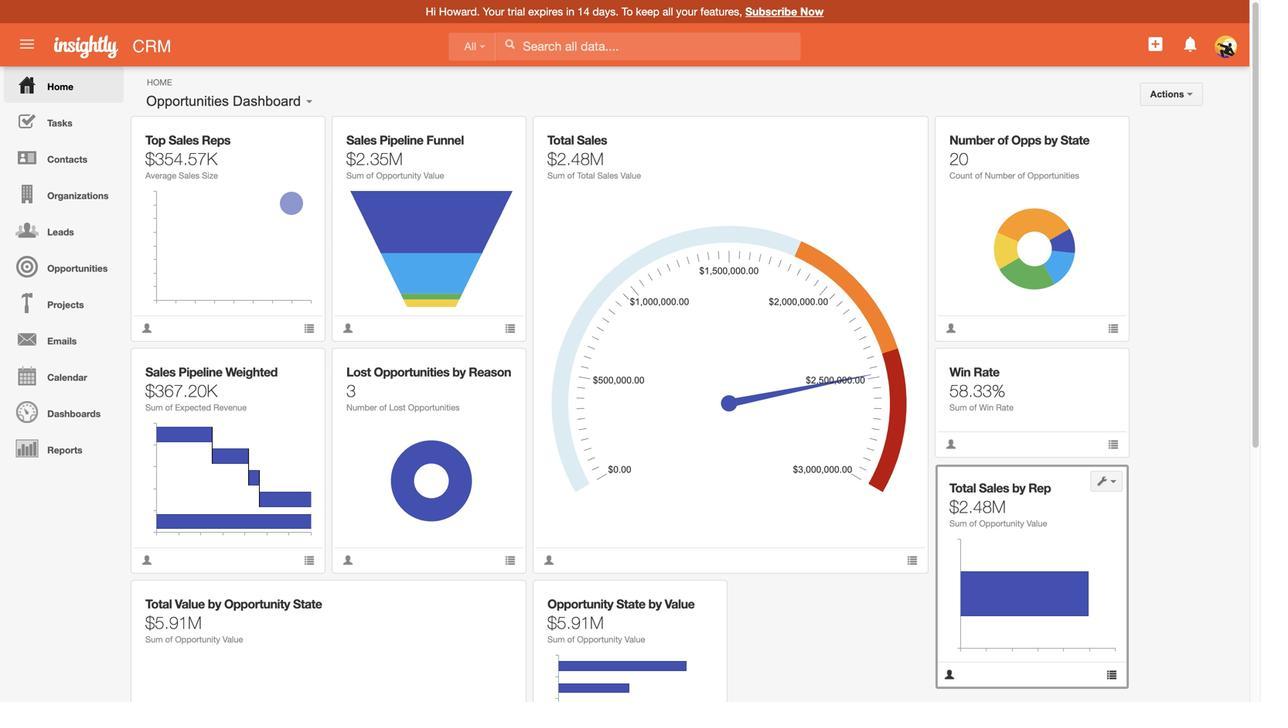Task type: describe. For each thing, give the bounding box(es) containing it.
subscribe now link
[[745, 5, 824, 18]]

all link
[[449, 33, 496, 61]]

sum inside sales pipeline weighted $367.20k sum of expected revenue
[[145, 403, 163, 413]]

total sales by rep $2.48m sum of opportunity value
[[950, 481, 1051, 529]]

of right count
[[975, 171, 983, 181]]

organizations
[[47, 190, 109, 201]]

keep
[[636, 5, 660, 18]]

wrench image for list image associated with state
[[1097, 128, 1108, 139]]

sales pipeline weighted $367.20k sum of expected revenue
[[145, 365, 278, 413]]

sales inside sales pipeline weighted $367.20k sum of expected revenue
[[145, 365, 176, 379]]

to
[[622, 5, 633, 18]]

lost opportunities by reason link
[[346, 365, 511, 379]]

by for $2.48m
[[1012, 481, 1026, 495]]

opportunity state by value $5.91m sum of opportunity value
[[548, 597, 695, 645]]

tasks link
[[4, 103, 124, 139]]

of down number of opps by state link
[[1018, 171, 1025, 181]]

all
[[663, 5, 673, 18]]

opportunities inside opportunities dashboard button
[[146, 93, 229, 109]]

win rate link
[[950, 365, 1000, 379]]

0 vertical spatial rate
[[974, 365, 1000, 379]]

$367.20k
[[145, 380, 217, 401]]

$2.35m
[[346, 148, 403, 169]]

opportunity state by value link
[[548, 597, 695, 611]]

pipeline for $2.35m
[[380, 133, 423, 147]]

of inside "total sales $2.48m sum of total sales value"
[[567, 171, 575, 181]]

$354.57k
[[145, 148, 217, 169]]

subscribe
[[745, 5, 797, 18]]

user image for sales
[[142, 323, 152, 334]]

state for $5.91m
[[293, 597, 322, 611]]

opportunities inside opportunities link
[[47, 263, 108, 274]]

list image for weighted
[[304, 555, 315, 566]]

total value by opportunity state link
[[145, 597, 322, 611]]

actions
[[1150, 89, 1187, 99]]

pipeline for $367.20k
[[179, 365, 222, 379]]

rep
[[1029, 481, 1051, 495]]

state for 20
[[1061, 133, 1090, 147]]

wrench image for the middle list image
[[1097, 360, 1108, 371]]

sum inside opportunity state by value $5.91m sum of opportunity value
[[548, 635, 565, 645]]

sum inside "total sales $2.48m sum of total sales value"
[[548, 171, 565, 181]]

sales pipeline weighted link
[[145, 365, 278, 379]]

days.
[[593, 5, 619, 18]]

3
[[346, 380, 356, 401]]

58.33%
[[950, 380, 1005, 401]]

dashboards link
[[4, 394, 124, 430]]

list image for state
[[1108, 323, 1119, 334]]

list image for reps
[[304, 323, 315, 334]]

size
[[202, 171, 218, 181]]

value inside "total sales $2.48m sum of total sales value"
[[621, 171, 641, 181]]

0 vertical spatial number
[[950, 133, 995, 147]]

win rate 58.33% sum of win rate
[[950, 365, 1014, 413]]

1 horizontal spatial home
[[147, 77, 172, 87]]

sales pipeline funnel link
[[346, 133, 464, 147]]

organizations link
[[4, 176, 124, 212]]

weighted
[[225, 365, 278, 379]]

sum inside sales pipeline funnel $2.35m sum of opportunity value
[[346, 171, 364, 181]]

of inside sales pipeline weighted $367.20k sum of expected revenue
[[165, 403, 173, 413]]

howard.
[[439, 5, 480, 18]]

total sales by rep link
[[950, 481, 1051, 495]]

user image for $2.35m
[[343, 323, 353, 334]]

wrench image for list icon for weighted
[[293, 360, 304, 371]]

of inside total sales by rep $2.48m sum of opportunity value
[[970, 519, 977, 529]]

total for state
[[145, 597, 172, 611]]

1 vertical spatial rate
[[996, 403, 1014, 413]]

number of opps by state 20 count of number of opportunities
[[950, 133, 1090, 181]]

by for $5.91m
[[649, 597, 662, 611]]

white image
[[504, 39, 515, 49]]

sales inside sales pipeline funnel $2.35m sum of opportunity value
[[346, 133, 377, 147]]

sum inside 'win rate 58.33% sum of win rate'
[[950, 403, 967, 413]]

number inside lost opportunities by reason 3 number of lost opportunities
[[346, 403, 377, 413]]

reports
[[47, 445, 82, 455]]

projects
[[47, 299, 84, 310]]

list image for funnel
[[505, 323, 516, 334]]

of inside lost opportunities by reason 3 number of lost opportunities
[[379, 403, 387, 413]]

sales inside total sales by rep $2.48m sum of opportunity value
[[979, 481, 1009, 495]]

now
[[800, 5, 824, 18]]

$2.48m inside total sales by rep $2.48m sum of opportunity value
[[950, 496, 1006, 517]]

tasks
[[47, 118, 72, 128]]

sum inside total sales by rep $2.48m sum of opportunity value
[[950, 519, 967, 529]]

Search all data.... text field
[[496, 32, 801, 60]]



Task type: vqa. For each thing, say whether or not it's contained in the screenshot.
Count
yes



Task type: locate. For each thing, give the bounding box(es) containing it.
lost opportunities by reason 3 number of lost opportunities
[[346, 365, 511, 413]]

expires
[[528, 5, 563, 18]]

emails link
[[4, 321, 124, 357]]

number of opps by state link
[[950, 133, 1090, 147]]

of down total sales by rep link
[[970, 519, 977, 529]]

pipeline up $367.20k
[[179, 365, 222, 379]]

user image for 20
[[946, 323, 957, 334]]

14
[[578, 5, 590, 18]]

1 horizontal spatial $2.48m
[[950, 496, 1006, 517]]

in
[[566, 5, 575, 18]]

your
[[483, 5, 505, 18]]

user image for $2.48m
[[944, 669, 955, 680]]

navigation containing home
[[0, 67, 124, 466]]

$2.48m inside "total sales $2.48m sum of total sales value"
[[548, 148, 604, 169]]

state inside opportunity state by value $5.91m sum of opportunity value
[[616, 597, 645, 611]]

20
[[950, 148, 969, 169]]

0 horizontal spatial pipeline
[[179, 365, 222, 379]]

contacts
[[47, 154, 87, 165]]

pipeline inside sales pipeline funnel $2.35m sum of opportunity value
[[380, 133, 423, 147]]

reason
[[469, 365, 511, 379]]

top sales reps link
[[145, 133, 230, 147]]

1 horizontal spatial $5.91m
[[548, 612, 604, 633]]

$5.91m inside opportunity state by value $5.91m sum of opportunity value
[[548, 612, 604, 633]]

hi howard. your trial expires in 14 days. to keep all your features, subscribe now
[[426, 5, 824, 18]]

2 vertical spatial list image
[[1107, 669, 1117, 680]]

notifications image
[[1181, 35, 1200, 53]]

total value by opportunity state $5.91m sum of opportunity value
[[145, 597, 322, 645]]

opportunities
[[146, 93, 229, 109], [1028, 171, 1079, 181], [47, 263, 108, 274], [374, 365, 449, 379], [408, 403, 460, 413]]

by inside total sales by rep $2.48m sum of opportunity value
[[1012, 481, 1026, 495]]

1 vertical spatial number
[[985, 171, 1016, 181]]

pipeline inside sales pipeline weighted $367.20k sum of expected revenue
[[179, 365, 222, 379]]

by inside number of opps by state 20 count of number of opportunities
[[1044, 133, 1058, 147]]

home up tasks link
[[47, 81, 74, 92]]

expected
[[175, 403, 211, 413]]

dashboard
[[233, 93, 301, 109]]

1 vertical spatial list image
[[1108, 439, 1119, 450]]

opportunity
[[376, 171, 421, 181], [979, 519, 1025, 529], [224, 597, 290, 611], [548, 597, 613, 611], [175, 635, 220, 645], [577, 635, 622, 645]]

lost
[[346, 365, 371, 379], [389, 403, 406, 413]]

reps
[[202, 133, 230, 147]]

calendar
[[47, 372, 87, 383]]

contacts link
[[4, 139, 124, 176]]

opportunity inside total sales by rep $2.48m sum of opportunity value
[[979, 519, 1025, 529]]

value inside sales pipeline funnel $2.35m sum of opportunity value
[[424, 171, 444, 181]]

user image
[[343, 323, 353, 334], [142, 555, 152, 566], [343, 555, 353, 566], [944, 669, 955, 680]]

user image
[[142, 323, 152, 334], [946, 323, 957, 334], [946, 439, 957, 450], [544, 555, 554, 566]]

1 horizontal spatial win
[[979, 403, 994, 413]]

total
[[548, 133, 574, 147], [577, 171, 595, 181], [950, 481, 976, 495], [145, 597, 172, 611]]

user image for 3
[[343, 555, 353, 566]]

$5.91m down "opportunity state by value" link
[[548, 612, 604, 633]]

state inside total value by opportunity state $5.91m sum of opportunity value
[[293, 597, 322, 611]]

sales
[[169, 133, 199, 147], [346, 133, 377, 147], [577, 133, 607, 147], [179, 171, 200, 181], [597, 171, 618, 181], [145, 365, 176, 379], [979, 481, 1009, 495]]

number down 3
[[346, 403, 377, 413]]

dashboards
[[47, 408, 101, 419]]

of down "opportunity state by value" link
[[567, 635, 575, 645]]

rate
[[974, 365, 1000, 379], [996, 403, 1014, 413]]

of inside opportunity state by value $5.91m sum of opportunity value
[[567, 635, 575, 645]]

1 vertical spatial win
[[979, 403, 994, 413]]

1 $5.91m from the left
[[145, 612, 202, 633]]

0 horizontal spatial $2.48m
[[548, 148, 604, 169]]

funnel
[[427, 133, 464, 147]]

number right count
[[985, 171, 1016, 181]]

by inside total value by opportunity state $5.91m sum of opportunity value
[[208, 597, 221, 611]]

by inside lost opportunities by reason 3 number of lost opportunities
[[453, 365, 466, 379]]

user image for total
[[544, 555, 554, 566]]

list image for $2.48m
[[1107, 669, 1117, 680]]

list image for by
[[505, 555, 516, 566]]

win down 58.33%
[[979, 403, 994, 413]]

crm
[[133, 36, 171, 56]]

of down total sales link
[[567, 171, 575, 181]]

reports link
[[4, 430, 124, 466]]

calendar link
[[4, 357, 124, 394]]

home
[[147, 77, 172, 87], [47, 81, 74, 92]]

by
[[1044, 133, 1058, 147], [453, 365, 466, 379], [1012, 481, 1026, 495], [208, 597, 221, 611], [649, 597, 662, 611]]

list image for $2.48m
[[907, 555, 918, 566]]

wrench image
[[293, 128, 304, 139], [494, 128, 505, 139], [896, 128, 907, 139], [494, 360, 505, 371], [494, 592, 505, 603], [695, 592, 706, 603]]

$2.48m
[[548, 148, 604, 169], [950, 496, 1006, 517]]

of
[[998, 133, 1008, 147], [366, 171, 374, 181], [567, 171, 575, 181], [975, 171, 983, 181], [1018, 171, 1025, 181], [165, 403, 173, 413], [379, 403, 387, 413], [970, 403, 977, 413], [970, 519, 977, 529], [165, 635, 173, 645], [567, 635, 575, 645]]

1 horizontal spatial lost
[[389, 403, 406, 413]]

win
[[950, 365, 971, 379], [979, 403, 994, 413]]

$2.48m down total sales by rep link
[[950, 496, 1006, 517]]

lost up 3
[[346, 365, 371, 379]]

0 vertical spatial win
[[950, 365, 971, 379]]

home link
[[4, 67, 124, 103]]

total for $2.48m
[[950, 481, 976, 495]]

rate down 58.33%
[[996, 403, 1014, 413]]

0 horizontal spatial home
[[47, 81, 74, 92]]

of down the $2.35m
[[366, 171, 374, 181]]

sales pipeline funnel $2.35m sum of opportunity value
[[346, 133, 464, 181]]

pipeline up the $2.35m
[[380, 133, 423, 147]]

value
[[424, 171, 444, 181], [621, 171, 641, 181], [1027, 519, 1047, 529], [175, 597, 205, 611], [665, 597, 695, 611], [223, 635, 243, 645], [625, 635, 645, 645]]

of left opps
[[998, 133, 1008, 147]]

opportunity inside sales pipeline funnel $2.35m sum of opportunity value
[[376, 171, 421, 181]]

state inside number of opps by state 20 count of number of opportunities
[[1061, 133, 1090, 147]]

count
[[950, 171, 973, 181]]

hi
[[426, 5, 436, 18]]

1 horizontal spatial pipeline
[[380, 133, 423, 147]]

revenue
[[213, 403, 247, 413]]

emails
[[47, 336, 77, 346]]

all
[[464, 41, 476, 53]]

total for of
[[548, 133, 574, 147]]

opportunities link
[[4, 248, 124, 285]]

number
[[950, 133, 995, 147], [985, 171, 1016, 181], [346, 403, 377, 413]]

list image
[[1108, 323, 1119, 334], [1108, 439, 1119, 450], [1107, 669, 1117, 680]]

2 horizontal spatial state
[[1061, 133, 1090, 147]]

by for state
[[208, 597, 221, 611]]

$5.91m down total value by opportunity state link at left bottom
[[145, 612, 202, 633]]

by inside opportunity state by value $5.91m sum of opportunity value
[[649, 597, 662, 611]]

1 horizontal spatial state
[[616, 597, 645, 611]]

$5.91m
[[145, 612, 202, 633], [548, 612, 604, 633]]

total sales link
[[548, 133, 607, 147]]

0 vertical spatial pipeline
[[380, 133, 423, 147]]

by for 3
[[453, 365, 466, 379]]

1 vertical spatial $2.48m
[[950, 496, 1006, 517]]

of down lost opportunities by reason link
[[379, 403, 387, 413]]

opportunities dashboard
[[146, 93, 301, 109]]

features,
[[701, 5, 742, 18]]

your
[[676, 5, 698, 18]]

opportunities inside number of opps by state 20 count of number of opportunities
[[1028, 171, 1079, 181]]

sum inside total value by opportunity state $5.91m sum of opportunity value
[[145, 635, 163, 645]]

opps
[[1012, 133, 1041, 147]]

number up 20
[[950, 133, 995, 147]]

total inside total sales by rep $2.48m sum of opportunity value
[[950, 481, 976, 495]]

$5.91m inside total value by opportunity state $5.91m sum of opportunity value
[[145, 612, 202, 633]]

0 horizontal spatial $5.91m
[[145, 612, 202, 633]]

pipeline
[[380, 133, 423, 147], [179, 365, 222, 379]]

of inside total value by opportunity state $5.91m sum of opportunity value
[[165, 635, 173, 645]]

0 horizontal spatial lost
[[346, 365, 371, 379]]

0 horizontal spatial win
[[950, 365, 971, 379]]

projects link
[[4, 285, 124, 321]]

average
[[145, 171, 176, 181]]

0 vertical spatial lost
[[346, 365, 371, 379]]

state
[[1061, 133, 1090, 147], [293, 597, 322, 611], [616, 597, 645, 611]]

$2.48m down total sales link
[[548, 148, 604, 169]]

opportunities dashboard button
[[141, 90, 306, 113]]

wrench image
[[1097, 128, 1108, 139], [293, 360, 304, 371], [1097, 360, 1108, 371], [1097, 476, 1108, 487]]

1 vertical spatial lost
[[389, 403, 406, 413]]

leads
[[47, 227, 74, 237]]

leads link
[[4, 212, 124, 248]]

user image for $367.20k
[[142, 555, 152, 566]]

of down $367.20k
[[165, 403, 173, 413]]

value inside total sales by rep $2.48m sum of opportunity value
[[1027, 519, 1047, 529]]

trial
[[508, 5, 525, 18]]

lost down lost opportunities by reason link
[[389, 403, 406, 413]]

of inside sales pipeline funnel $2.35m sum of opportunity value
[[366, 171, 374, 181]]

top
[[145, 133, 166, 147]]

2 $5.91m from the left
[[548, 612, 604, 633]]

sum
[[346, 171, 364, 181], [548, 171, 565, 181], [145, 403, 163, 413], [950, 403, 967, 413], [950, 519, 967, 529], [145, 635, 163, 645], [548, 635, 565, 645]]

win up 58.33%
[[950, 365, 971, 379]]

top sales reps $354.57k average sales size
[[145, 133, 230, 181]]

home down crm
[[147, 77, 172, 87]]

total sales $2.48m sum of total sales value
[[548, 133, 641, 181]]

navigation
[[0, 67, 124, 466]]

0 vertical spatial list image
[[1108, 323, 1119, 334]]

0 vertical spatial $2.48m
[[548, 148, 604, 169]]

of down total value by opportunity state link at left bottom
[[165, 635, 173, 645]]

2 vertical spatial number
[[346, 403, 377, 413]]

home inside home link
[[47, 81, 74, 92]]

0 horizontal spatial state
[[293, 597, 322, 611]]

of down 58.33%
[[970, 403, 977, 413]]

rate up 58.33%
[[974, 365, 1000, 379]]

of inside 'win rate 58.33% sum of win rate'
[[970, 403, 977, 413]]

actions button
[[1140, 83, 1203, 106]]

list image
[[304, 323, 315, 334], [505, 323, 516, 334], [304, 555, 315, 566], [505, 555, 516, 566], [907, 555, 918, 566]]

1 vertical spatial pipeline
[[179, 365, 222, 379]]

total inside total value by opportunity state $5.91m sum of opportunity value
[[145, 597, 172, 611]]



